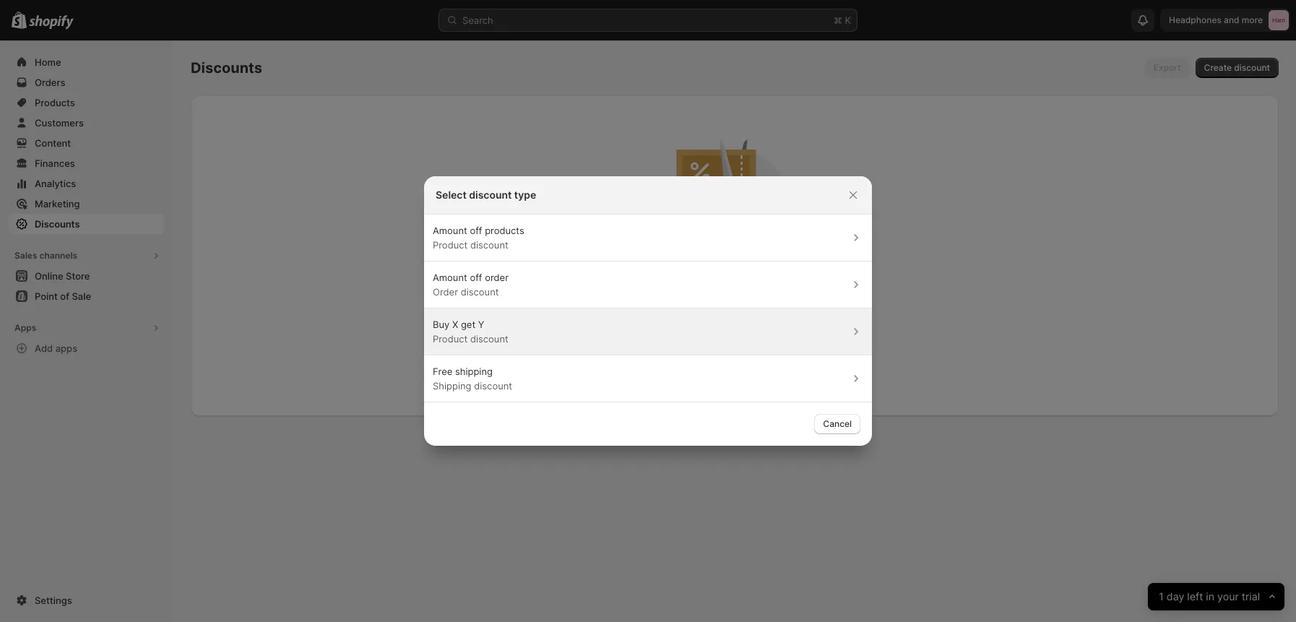 Task type: locate. For each thing, give the bounding box(es) containing it.
product down x
[[433, 333, 468, 345]]

⌘ k
[[834, 14, 851, 26]]

1 vertical spatial product
[[433, 333, 468, 345]]

1 horizontal spatial discounts
[[191, 59, 262, 77]]

1 horizontal spatial discounts
[[766, 303, 805, 314]]

0 vertical spatial amount
[[433, 225, 467, 236]]

sales channels
[[14, 250, 77, 261]]

create for create discount button to the right
[[1204, 62, 1232, 73]]

0 vertical spatial discounts
[[766, 303, 805, 314]]

amount inside amount off order order discount
[[433, 272, 467, 283]]

2 vertical spatial create
[[702, 342, 730, 353]]

cancel button
[[814, 414, 860, 434]]

type
[[514, 189, 536, 201]]

amount
[[433, 225, 467, 236], [433, 272, 467, 283]]

1 vertical spatial discounts
[[35, 218, 80, 230]]

k
[[845, 14, 851, 26]]

2 horizontal spatial create
[[1204, 62, 1232, 73]]

amount off order order discount
[[433, 272, 509, 298]]

checkout.
[[609, 315, 649, 326]]

product
[[433, 239, 468, 251], [433, 333, 468, 345]]

1 vertical spatial off
[[470, 272, 482, 283]]

0 horizontal spatial discounts
[[35, 218, 80, 230]]

1 horizontal spatial create
[[702, 342, 730, 353]]

2 off from the top
[[470, 272, 482, 283]]

apps
[[14, 322, 36, 333]]

with
[[765, 315, 782, 326]]

add
[[35, 342, 53, 354]]

apps button
[[9, 318, 165, 338]]

1 vertical spatial create discount button
[[693, 338, 776, 358]]

cancel
[[823, 418, 852, 429]]

amount for order
[[433, 272, 467, 283]]

create for create discount button to the left
[[702, 342, 730, 353]]

buy x get y product discount
[[433, 319, 508, 345]]

product up amount off order order discount
[[433, 239, 468, 251]]

2 product from the top
[[433, 333, 468, 345]]

amount inside amount off products product discount
[[433, 225, 467, 236]]

automatic
[[723, 303, 763, 314]]

settings
[[35, 595, 72, 606]]

off left the order
[[470, 272, 482, 283]]

2 amount from the top
[[433, 272, 467, 283]]

discount inside create discount codes and automatic discounts that apply at checkout. you can also use discounts with
[[640, 303, 675, 314]]

0 horizontal spatial create
[[610, 303, 637, 314]]

products
[[485, 225, 524, 236]]

add apps button
[[9, 338, 165, 358]]

discounts down automatic
[[722, 315, 762, 326]]

x
[[452, 319, 458, 330]]

amount off products product discount
[[433, 225, 524, 251]]

off inside amount off order order discount
[[470, 272, 482, 283]]

also
[[686, 315, 703, 326]]

discounts
[[766, 303, 805, 314], [722, 315, 762, 326]]

1 vertical spatial discounts
[[722, 315, 762, 326]]

shipping
[[433, 380, 471, 392]]

1 product from the top
[[433, 239, 468, 251]]

discount inside amount off products product discount
[[470, 239, 508, 251]]

1 off from the top
[[470, 225, 482, 236]]

buy
[[433, 319, 450, 330]]

1 vertical spatial create
[[610, 303, 637, 314]]

0 vertical spatial create discount button
[[1195, 58, 1279, 78]]

amount down select
[[433, 225, 467, 236]]

discounts
[[191, 59, 262, 77], [35, 218, 80, 230]]

create discount
[[1204, 62, 1270, 73], [702, 342, 768, 353]]

use
[[705, 315, 720, 326]]

discount
[[1234, 62, 1270, 73], [469, 189, 512, 201], [470, 239, 508, 251], [461, 286, 499, 298], [640, 303, 675, 314], [470, 333, 508, 345], [732, 342, 768, 353], [474, 380, 512, 392]]

1 amount from the top
[[433, 225, 467, 236]]

off inside amount off products product discount
[[470, 225, 482, 236]]

0 vertical spatial discounts
[[191, 59, 262, 77]]

off
[[470, 225, 482, 236], [470, 272, 482, 283]]

product inside the buy x get y product discount
[[433, 333, 468, 345]]

sales channels button
[[9, 246, 165, 266]]

1 horizontal spatial create discount button
[[1195, 58, 1279, 78]]

off left products
[[470, 225, 482, 236]]

free
[[433, 366, 452, 377]]

amount up order
[[433, 272, 467, 283]]

create discount button
[[1195, 58, 1279, 78], [693, 338, 776, 358]]

home link
[[9, 52, 165, 72]]

shipping
[[455, 366, 493, 377]]

at
[[851, 303, 860, 314]]

0 horizontal spatial discounts
[[722, 315, 762, 326]]

create
[[1204, 62, 1232, 73], [610, 303, 637, 314], [702, 342, 730, 353]]

1 vertical spatial create discount
[[702, 342, 768, 353]]

discounts up with
[[766, 303, 805, 314]]

0 vertical spatial create
[[1204, 62, 1232, 73]]

0 vertical spatial product
[[433, 239, 468, 251]]

0 vertical spatial create discount
[[1204, 62, 1270, 73]]

0 vertical spatial off
[[470, 225, 482, 236]]

1 vertical spatial amount
[[433, 272, 467, 283]]

add apps
[[35, 342, 77, 354]]



Task type: describe. For each thing, give the bounding box(es) containing it.
apps
[[55, 342, 77, 354]]

⌘
[[834, 14, 842, 26]]

amount for product
[[433, 225, 467, 236]]

that
[[808, 303, 824, 314]]

channels
[[39, 250, 77, 261]]

you
[[651, 315, 667, 326]]

free shipping shipping discount
[[433, 366, 512, 392]]

product inside amount off products product discount
[[433, 239, 468, 251]]

search
[[462, 14, 493, 26]]

order
[[485, 272, 509, 283]]

and
[[705, 303, 720, 314]]

0 horizontal spatial create discount button
[[693, 338, 776, 358]]

settings link
[[9, 590, 165, 610]]

0 horizontal spatial create discount
[[702, 342, 768, 353]]

create discount codes and automatic discounts that apply at checkout. you can also use discounts with
[[609, 303, 860, 326]]

1 horizontal spatial create discount
[[1204, 62, 1270, 73]]

discounts link
[[9, 214, 165, 234]]

shopify image
[[29, 15, 74, 29]]

discount inside amount off order order discount
[[461, 286, 499, 298]]

can
[[669, 315, 684, 326]]

select discount type
[[436, 189, 536, 201]]

create inside create discount codes and automatic discounts that apply at checkout. you can also use discounts with
[[610, 303, 637, 314]]

get
[[461, 319, 475, 330]]

discount inside free shipping shipping discount
[[474, 380, 512, 392]]

sales
[[14, 250, 37, 261]]

home
[[35, 56, 61, 68]]

codes
[[677, 303, 702, 314]]

y
[[478, 319, 484, 330]]

off for products
[[470, 225, 482, 236]]

select discount type dialog
[[0, 176, 1296, 446]]

discount inside the buy x get y product discount
[[470, 333, 508, 345]]

order
[[433, 286, 458, 298]]

select
[[436, 189, 467, 201]]

off for order
[[470, 272, 482, 283]]

apply
[[827, 303, 849, 314]]



Task type: vqa. For each thing, say whether or not it's contained in the screenshot.
POS
no



